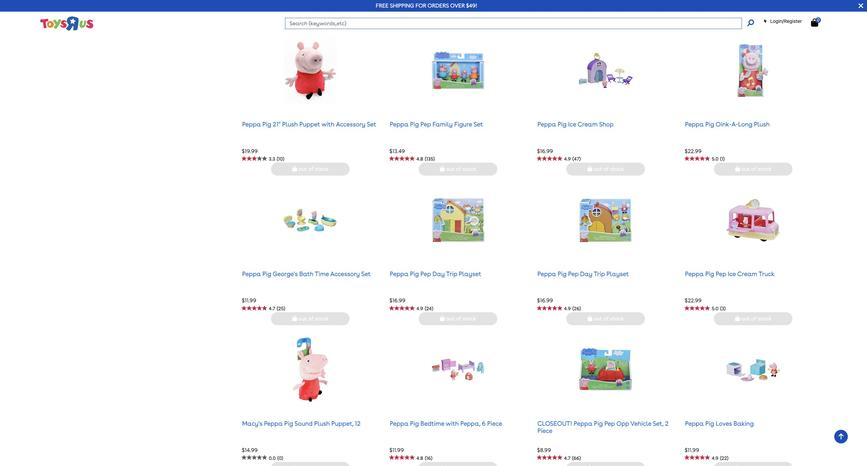 Task type: locate. For each thing, give the bounding box(es) containing it.
2 trip from the left
[[594, 270, 605, 278]]

peppa pig pep ice cream truck image
[[726, 186, 782, 255]]

0 horizontal spatial peppa pig pep day trip playset
[[390, 270, 481, 278]]

1 vertical spatial accessory
[[330, 270, 360, 278]]

1 playset from the left
[[459, 270, 481, 278]]

stock for (24)
[[463, 316, 477, 322]]

$19.99
[[242, 148, 258, 154]]

stock for (135)
[[463, 166, 477, 172]]

peppa inside closeout! peppa pig pep opp vehicle set, 2 piece
[[574, 420, 593, 427]]

1 peppa pig pep day trip playset image from the left
[[430, 186, 486, 255]]

peppa pig pep ice cream truck
[[685, 270, 775, 278]]

1 vertical spatial piece
[[538, 428, 553, 435]]

pep for (135)
[[421, 121, 431, 128]]

$22.99 for peppa pig pep ice cream truck
[[685, 298, 702, 304]]

(2)
[[425, 6, 431, 12]]

with left 'peppa,'
[[446, 420, 459, 427]]

0.0 (0)
[[269, 456, 283, 461]]

peppa pig pep day trip playset link
[[390, 270, 481, 278], [538, 270, 629, 278]]

piece right 6
[[487, 420, 503, 427]]

macy's peppa pig sound plush puppet, 12 link
[[242, 420, 361, 427]]

0.0
[[269, 456, 276, 461]]

peppa,
[[461, 420, 481, 427]]

4.9
[[564, 156, 571, 162], [417, 306, 423, 311], [564, 306, 571, 311], [712, 456, 719, 461]]

2 peppa pig pep day trip playset link from the left
[[538, 270, 629, 278]]

2 playset from the left
[[607, 270, 629, 278]]

closeout! peppa pig pep opp vehicle set, 2 piece image
[[578, 336, 634, 404]]

out of stock button down (135)
[[419, 163, 498, 176]]

macy's peppa pig sound plush puppet, 12
[[242, 420, 361, 427]]

shop
[[599, 121, 614, 128]]

of for (1)
[[752, 166, 757, 172]]

cream left shop
[[578, 121, 598, 128]]

shopping bag image for (25) out of stock 'button'
[[292, 316, 297, 321]]

2 vertical spatial 5.0
[[712, 306, 719, 311]]

(47)
[[573, 156, 581, 162]]

1 vertical spatial $22.99
[[685, 298, 702, 304]]

pig
[[263, 121, 271, 128], [410, 121, 419, 128], [558, 121, 567, 128], [706, 121, 715, 128], [263, 270, 271, 278], [410, 270, 419, 278], [558, 270, 567, 278], [706, 270, 715, 278], [284, 420, 293, 427], [410, 420, 419, 427], [594, 420, 603, 427], [706, 420, 715, 427]]

close button image
[[859, 2, 864, 10]]

out of stock button down (24)
[[419, 313, 498, 326]]

peppa pig ice cream shop link
[[538, 121, 614, 128]]

piece
[[487, 420, 503, 427], [538, 428, 553, 435]]

out of stock button down (26)
[[567, 313, 645, 326]]

oink-
[[716, 121, 732, 128]]

1 vertical spatial 4.7
[[269, 306, 275, 311]]

4.7 left (66)
[[564, 456, 571, 461]]

1 trip from the left
[[446, 270, 458, 278]]

peppa pig pep day trip playset
[[390, 270, 481, 278], [538, 270, 629, 278]]

peppa pig george's bath time accessory set image
[[283, 186, 339, 255]]

4.8 for 4.8 (16)
[[417, 456, 423, 461]]

4.8 left (16)
[[417, 456, 423, 461]]

0 vertical spatial 5.0
[[417, 6, 423, 12]]

macy's peppa pig sound plush puppet, 12 image
[[283, 336, 339, 404]]

vehicle
[[631, 420, 652, 427]]

of
[[308, 166, 314, 172], [456, 166, 461, 172], [604, 166, 609, 172], [752, 166, 757, 172], [308, 316, 314, 322], [456, 316, 461, 322], [604, 316, 609, 322], [752, 316, 757, 322]]

for
[[416, 2, 426, 9]]

playset
[[459, 270, 481, 278], [607, 270, 629, 278]]

2 peppa pig pep day trip playset image from the left
[[578, 186, 634, 255]]

of for (24)
[[456, 316, 461, 322]]

peppa pig pep family figure set image
[[430, 36, 486, 105]]

peppa pig oink-a-long plush link
[[685, 121, 770, 128]]

of for (3)
[[752, 316, 757, 322]]

out of stock for (47)
[[593, 166, 624, 172]]

out of stock button for (25)
[[271, 313, 350, 326]]

cart
[[317, 16, 329, 23]]

(26)
[[573, 306, 581, 311]]

0 horizontal spatial $11.99
[[242, 298, 256, 304]]

out of stock button
[[271, 163, 350, 176], [419, 163, 498, 176], [567, 163, 645, 176], [715, 163, 793, 176], [271, 313, 350, 326], [419, 313, 498, 326], [567, 313, 645, 326], [715, 313, 793, 326]]

1 horizontal spatial day
[[580, 270, 593, 278]]

shopping bag image
[[440, 17, 445, 22], [736, 17, 740, 22], [812, 18, 819, 27], [292, 316, 297, 321], [440, 316, 445, 321], [736, 316, 740, 321]]

0 vertical spatial accessory
[[336, 121, 366, 128]]

1 horizontal spatial peppa pig pep day trip playset link
[[538, 270, 629, 278]]

peppa pig george's bath time accessory set
[[242, 270, 371, 278]]

puppet,
[[332, 420, 354, 427]]

peppa pig pep day trip playset image
[[430, 186, 486, 255], [578, 186, 634, 255]]

(24)
[[425, 306, 433, 311]]

with right puppet
[[322, 121, 335, 128]]

plush right the long
[[754, 121, 770, 128]]

2 peppa pig pep day trip playset from the left
[[538, 270, 629, 278]]

peppa pig pep day trip playset for (26)
[[538, 270, 629, 278]]

1 peppa pig pep day trip playset link from the left
[[390, 270, 481, 278]]

None search field
[[285, 18, 754, 29]]

0 vertical spatial 4.7
[[564, 6, 571, 12]]

trip
[[446, 270, 458, 278], [594, 270, 605, 278]]

out of stock button down (1)
[[715, 163, 793, 176]]

1 horizontal spatial piece
[[538, 428, 553, 435]]

accessory
[[336, 121, 366, 128], [330, 270, 360, 278]]

shopping bag image for peppa pig pep day trip playset
[[588, 316, 593, 321]]

1 horizontal spatial $11.99
[[390, 447, 404, 454]]

5.0
[[417, 6, 423, 12], [712, 156, 719, 162], [712, 306, 719, 311]]

0 vertical spatial ice
[[568, 121, 576, 128]]

4.7 left (29)
[[564, 6, 571, 12]]

0 vertical spatial cream
[[578, 121, 598, 128]]

1 horizontal spatial with
[[446, 420, 459, 427]]

shopping bag image inside "add to cart" button
[[293, 17, 297, 22]]

2 horizontal spatial $11.99
[[685, 447, 700, 454]]

peppa pig pep day trip playset link for 4.9 (24)
[[390, 270, 481, 278]]

0 horizontal spatial piece
[[487, 420, 503, 427]]

baking
[[734, 420, 754, 427]]

out for (3)
[[742, 316, 750, 322]]

trip for (24)
[[446, 270, 458, 278]]

1 horizontal spatial ice
[[728, 270, 736, 278]]

$22.99
[[685, 148, 702, 154], [685, 298, 702, 304]]

day for (26)
[[580, 270, 593, 278]]

shopping bag image inside 0 link
[[812, 18, 819, 27]]

shopping bag image
[[293, 17, 297, 22], [588, 17, 593, 22], [292, 166, 297, 172], [440, 166, 445, 172], [588, 166, 593, 172], [736, 166, 740, 172], [588, 316, 593, 321]]

pep
[[421, 121, 431, 128], [421, 270, 431, 278], [568, 270, 579, 278], [716, 270, 727, 278], [605, 420, 615, 427]]

4.9 left (24)
[[417, 306, 423, 311]]

4.9 left the (22)
[[712, 456, 719, 461]]

1 vertical spatial with
[[446, 420, 459, 427]]

ice
[[568, 121, 576, 128], [728, 270, 736, 278]]

1 $22.99 from the top
[[685, 148, 702, 154]]

2 $22.99 from the top
[[685, 298, 702, 304]]

1 horizontal spatial playset
[[607, 270, 629, 278]]

(25)
[[277, 306, 285, 311]]

0 horizontal spatial with
[[322, 121, 335, 128]]

plush right 21"
[[282, 121, 298, 128]]

0 horizontal spatial peppa pig pep day trip playset link
[[390, 270, 481, 278]]

1 vertical spatial cream
[[738, 270, 758, 278]]

4.8 (97)
[[712, 6, 729, 12]]

over
[[450, 2, 465, 9]]

0 vertical spatial piece
[[487, 420, 503, 427]]

out of stock button down '(47)'
[[567, 163, 645, 176]]

out of stock button for (3)
[[715, 313, 793, 326]]

peppa
[[242, 121, 261, 128], [390, 121, 409, 128], [538, 121, 556, 128], [685, 121, 704, 128], [242, 270, 261, 278], [390, 270, 409, 278], [538, 270, 556, 278], [685, 270, 704, 278], [264, 420, 283, 427], [390, 420, 409, 427], [574, 420, 593, 427], [685, 420, 704, 427]]

(29)
[[572, 6, 581, 12]]

cream left truck
[[738, 270, 758, 278]]

sound
[[295, 420, 313, 427]]

a-
[[732, 121, 739, 128]]

1 day from the left
[[433, 270, 445, 278]]

4.8 left (97)
[[712, 6, 719, 12]]

5.0 (2)
[[417, 6, 431, 12]]

2 vertical spatial 4.7
[[564, 456, 571, 461]]

5.0 left (2)
[[417, 6, 423, 12]]

out of stock for (1)
[[740, 166, 772, 172]]

5.0 left (3)
[[712, 306, 719, 311]]

1 horizontal spatial trip
[[594, 270, 605, 278]]

peppa pig pep day trip playset link for 4.9 (26)
[[538, 270, 629, 278]]

out of stock button down (10)
[[271, 163, 350, 176]]

pep for (26)
[[568, 270, 579, 278]]

(10)
[[277, 156, 284, 162]]

4.7
[[564, 6, 571, 12], [269, 306, 275, 311], [564, 456, 571, 461]]

4.7 for 4.7 (29)
[[564, 6, 571, 12]]

1 horizontal spatial peppa pig pep day trip playset
[[538, 270, 629, 278]]

set
[[367, 121, 376, 128], [474, 121, 483, 128], [361, 270, 371, 278]]

out of stock button for (26)
[[567, 313, 645, 326]]

stock for (25)
[[315, 316, 329, 322]]

$16.99
[[537, 148, 553, 154], [390, 298, 406, 304], [537, 298, 553, 304]]

set,
[[653, 420, 664, 427]]

add
[[299, 16, 309, 23]]

4.7 left (25)
[[269, 306, 275, 311]]

macy's
[[242, 420, 263, 427]]

closeout! peppa pig pep opp vehicle set, 2 piece
[[538, 420, 669, 435]]

peppa pig loves baking link
[[685, 420, 754, 427]]

peppa pig ice cream shop image
[[578, 36, 634, 105]]

4.8 for 4.8 (135)
[[417, 156, 423, 162]]

4.9 left '(47)'
[[564, 156, 571, 162]]

out for (135)
[[446, 166, 455, 172]]

peppa pig loves baking
[[685, 420, 754, 427]]

0 horizontal spatial day
[[433, 270, 445, 278]]

plush right the sound on the left
[[314, 420, 330, 427]]

loves
[[716, 420, 732, 427]]

21"
[[273, 121, 281, 128]]

peppa pig loves baking image
[[726, 336, 782, 404]]

1 vertical spatial 5.0
[[712, 156, 719, 162]]

5.0 (1)
[[712, 156, 725, 162]]

bedtime
[[421, 420, 445, 427]]

$11.99 for peppa pig bedtime with peppa, 6 piece
[[390, 447, 404, 454]]

add to cart
[[297, 16, 329, 23]]

3.3
[[269, 156, 275, 162]]

$11.99
[[242, 298, 256, 304], [390, 447, 404, 454], [685, 447, 700, 454]]

pep for (3)
[[716, 270, 727, 278]]

out of stock button for (1)
[[715, 163, 793, 176]]

pep for (24)
[[421, 270, 431, 278]]

out for (26)
[[594, 316, 603, 322]]

stock for (3)
[[758, 316, 772, 322]]

0 horizontal spatial playset
[[459, 270, 481, 278]]

(40)
[[277, 6, 286, 12]]

4.9 for 4.9 (47)
[[564, 156, 571, 162]]

4.8
[[269, 6, 276, 12], [712, 6, 719, 12], [417, 156, 423, 162], [417, 456, 423, 461]]

piece down closeout! on the bottom of the page
[[538, 428, 553, 435]]

5.0 left (1)
[[712, 156, 719, 162]]

0 horizontal spatial trip
[[446, 270, 458, 278]]

4.9 left (26)
[[564, 306, 571, 311]]

0 horizontal spatial peppa pig pep day trip playset image
[[430, 186, 486, 255]]

out for (25)
[[299, 316, 307, 322]]

plush
[[282, 121, 298, 128], [754, 121, 770, 128], [314, 420, 330, 427]]

0 vertical spatial $22.99
[[685, 148, 702, 154]]

1 peppa pig pep day trip playset from the left
[[390, 270, 481, 278]]

$16.99 for 4.9 (24)
[[390, 298, 406, 304]]

peppa pig pep family figure set link
[[390, 121, 483, 128]]

time
[[315, 270, 329, 278]]

(66)
[[572, 456, 581, 461]]

1 horizontal spatial peppa pig pep day trip playset image
[[578, 186, 634, 255]]

playset for (24)
[[459, 270, 481, 278]]

peppa pig pep day trip playset image for (26)
[[578, 186, 634, 255]]

opp
[[617, 420, 629, 427]]

5.0 (3)
[[712, 306, 726, 311]]

4.8 left (135)
[[417, 156, 423, 162]]

out of stock button down (25)
[[271, 313, 350, 326]]

shopping bag image for (24) out of stock 'button'
[[440, 316, 445, 321]]

2 day from the left
[[580, 270, 593, 278]]

4.8 left (40)
[[269, 6, 276, 12]]

out for (10)
[[299, 166, 307, 172]]

of for (10)
[[308, 166, 314, 172]]

out of stock button down (3)
[[715, 313, 793, 326]]



Task type: vqa. For each thing, say whether or not it's contained in the screenshot.


Task type: describe. For each thing, give the bounding box(es) containing it.
Enter Keyword or Item No. search field
[[285, 18, 742, 29]]

puppet
[[300, 121, 320, 128]]

family
[[433, 121, 453, 128]]

shopping bag image for peppa pig ice cream shop
[[588, 166, 593, 172]]

shipping
[[390, 2, 414, 9]]

$13.49
[[390, 148, 405, 154]]

out of stock for (26)
[[593, 316, 624, 322]]

stock for (47)
[[610, 166, 624, 172]]

$49!
[[466, 2, 478, 9]]

day for (24)
[[433, 270, 445, 278]]

4.7 (25)
[[269, 306, 285, 311]]

(22)
[[721, 456, 729, 461]]

4.9 for 4.9 (26)
[[564, 306, 571, 311]]

out of stock for (24)
[[445, 316, 477, 322]]

out of stock button for (47)
[[567, 163, 645, 176]]

(16)
[[425, 456, 433, 461]]

$16.99 for 4.9 (26)
[[537, 298, 553, 304]]

4.9 (26)
[[564, 306, 581, 311]]

out for (1)
[[742, 166, 750, 172]]

0 horizontal spatial plush
[[282, 121, 298, 128]]

stock for (10)
[[315, 166, 329, 172]]

stock for (26)
[[610, 316, 624, 322]]

add to cart button
[[271, 13, 350, 26]]

out of stock button for (10)
[[271, 163, 350, 176]]

bath
[[299, 270, 314, 278]]

peppa pig pep day trip playset for (24)
[[390, 270, 481, 278]]

peppa pig 21" plush puppet with accessory set
[[242, 121, 376, 128]]

4.7 for 4.7 (25)
[[269, 306, 275, 311]]

to
[[311, 16, 316, 23]]

peppa pig pep day trip playset image for (24)
[[430, 186, 486, 255]]

login/register button
[[764, 18, 802, 25]]

4.7 (66)
[[564, 456, 581, 461]]

4.9 (22)
[[712, 456, 729, 461]]

piece inside closeout! peppa pig pep opp vehicle set, 2 piece
[[538, 428, 553, 435]]

george's
[[273, 270, 298, 278]]

$16.99 for 4.9 (47)
[[537, 148, 553, 154]]

$11.99 for peppa pig loves baking
[[685, 447, 700, 454]]

login/register
[[771, 18, 802, 24]]

0 vertical spatial with
[[322, 121, 335, 128]]

12
[[355, 420, 361, 427]]

peppa pig pep family figure set
[[390, 121, 483, 128]]

out of stock for (25)
[[297, 316, 329, 322]]

pep inside closeout! peppa pig pep opp vehicle set, 2 piece
[[605, 420, 615, 427]]

4.8 (40)
[[269, 6, 286, 12]]

stock for (1)
[[758, 166, 772, 172]]

closeout!
[[538, 420, 573, 427]]

toys r us image
[[40, 16, 95, 31]]

4.7 (29)
[[564, 6, 581, 12]]

peppa pig 21" plush puppet with accessory set image
[[283, 36, 339, 105]]

4.9 (47)
[[564, 156, 581, 162]]

0 link
[[812, 17, 826, 27]]

(3)
[[721, 306, 726, 311]]

shopping bag image for peppa pig pep family figure set
[[440, 166, 445, 172]]

truck
[[759, 270, 775, 278]]

$14.99
[[242, 447, 258, 454]]

5.0 for peppa pig oink-a-long plush
[[712, 156, 719, 162]]

4.9 for 4.9 (22)
[[712, 456, 719, 461]]

free
[[376, 2, 389, 9]]

0
[[817, 17, 820, 23]]

peppa pig oink-a-long plush image
[[726, 36, 782, 105]]

peppa pig george's bath time accessory set link
[[242, 270, 371, 278]]

of for (25)
[[308, 316, 314, 322]]

(135)
[[425, 156, 435, 162]]

$8.99
[[537, 447, 551, 454]]

$22.99 for peppa pig oink-a-long plush
[[685, 148, 702, 154]]

shopping bag image for 0 link
[[812, 18, 819, 27]]

playset for (26)
[[607, 270, 629, 278]]

out for (47)
[[594, 166, 603, 172]]

0 horizontal spatial ice
[[568, 121, 576, 128]]

free shipping for orders over $49!
[[376, 2, 478, 9]]

peppa pig bedtime with peppa, 6 piece
[[390, 420, 503, 427]]

out of stock for (3)
[[740, 316, 772, 322]]

peppa pig ice cream shop
[[538, 121, 614, 128]]

free shipping for orders over $49! link
[[376, 2, 478, 9]]

orders
[[428, 2, 449, 9]]

out for (24)
[[446, 316, 455, 322]]

2 horizontal spatial plush
[[754, 121, 770, 128]]

4.9 for 4.9 (24)
[[417, 306, 423, 311]]

1 horizontal spatial plush
[[314, 420, 330, 427]]

4.8 for 4.8 (40)
[[269, 6, 276, 12]]

(97)
[[721, 6, 729, 12]]

peppa pig bedtime with peppa, 6 piece link
[[390, 420, 503, 427]]

1 vertical spatial ice
[[728, 270, 736, 278]]

1 horizontal spatial cream
[[738, 270, 758, 278]]

peppa pig bedtime with peppa, 6 piece image
[[430, 336, 486, 404]]

(0)
[[277, 456, 283, 461]]

out of stock button for (135)
[[419, 163, 498, 176]]

5.0 for peppa pig pep ice cream truck
[[712, 306, 719, 311]]

4.7 for 4.7 (66)
[[564, 456, 571, 461]]

pig inside closeout! peppa pig pep opp vehicle set, 2 piece
[[594, 420, 603, 427]]

out of stock for (10)
[[297, 166, 329, 172]]

6
[[482, 420, 486, 427]]

4.8 for 4.8 (97)
[[712, 6, 719, 12]]

figure
[[454, 121, 472, 128]]

3.3 (10)
[[269, 156, 284, 162]]

shopping bag image for peppa pig 21" plush puppet with accessory set
[[292, 166, 297, 172]]

trip for (26)
[[594, 270, 605, 278]]

4.9 (24)
[[417, 306, 433, 311]]

of for (47)
[[604, 166, 609, 172]]

of for (135)
[[456, 166, 461, 172]]

peppa pig 21" plush puppet with accessory set link
[[242, 121, 376, 128]]

of for (26)
[[604, 316, 609, 322]]

4.8 (16)
[[417, 456, 433, 461]]

closeout! peppa pig pep opp vehicle set, 2 piece link
[[538, 420, 669, 435]]

out of stock for (135)
[[445, 166, 477, 172]]

0 horizontal spatial cream
[[578, 121, 598, 128]]

4.8 (135)
[[417, 156, 435, 162]]

peppa pig pep ice cream truck link
[[685, 270, 775, 278]]

shopping bag image for peppa pig oink-a-long plush
[[736, 166, 740, 172]]

shopping bag image for out of stock 'button' corresponding to (3)
[[736, 316, 740, 321]]

out of stock button for (24)
[[419, 313, 498, 326]]

peppa pig oink-a-long plush
[[685, 121, 770, 128]]

2
[[665, 420, 669, 427]]

long
[[739, 121, 753, 128]]



